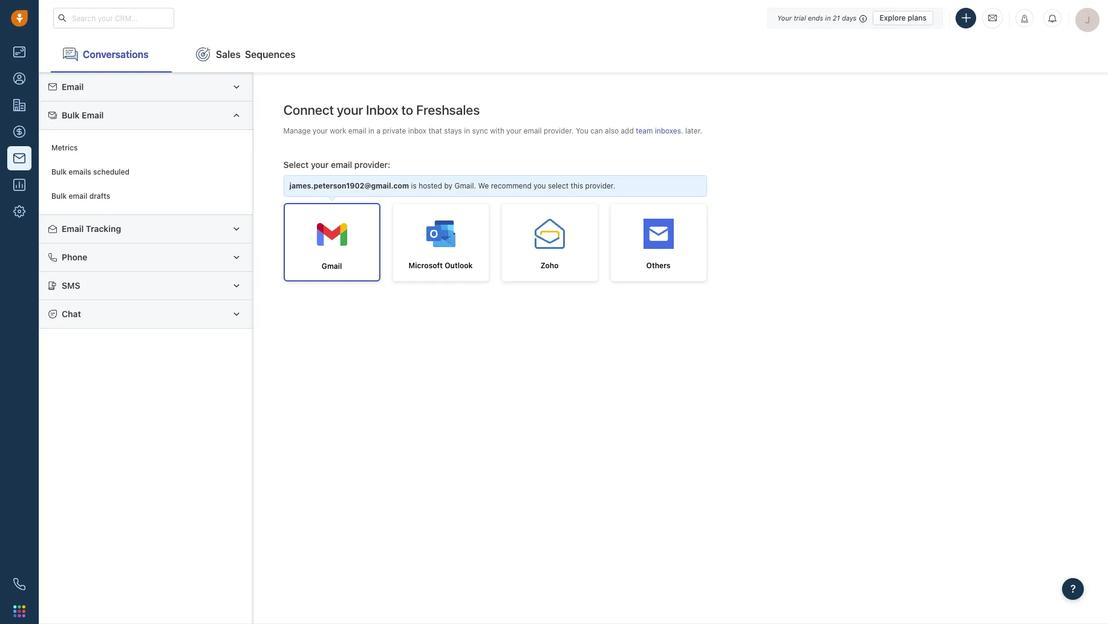Task type: vqa. For each thing, say whether or not it's contained in the screenshot.
is
yes



Task type: locate. For each thing, give the bounding box(es) containing it.
your
[[778, 14, 792, 21]]

your for to
[[337, 102, 363, 118]]

bulk up metrics
[[62, 110, 80, 120]]

bulk for bulk email
[[62, 110, 80, 120]]

emails
[[69, 168, 91, 177]]

later.
[[685, 126, 702, 135]]

bulk for bulk emails scheduled
[[51, 168, 67, 177]]

team
[[636, 126, 653, 135]]

email
[[62, 82, 84, 92], [82, 110, 104, 120], [62, 224, 84, 234]]

provider.
[[544, 126, 574, 135], [585, 182, 615, 191]]

2 vertical spatial bulk
[[51, 192, 67, 201]]

conversations link
[[51, 36, 172, 73]]

by
[[444, 182, 453, 191]]

your right select
[[311, 160, 329, 170]]

your right with
[[507, 126, 522, 135]]

bulk email
[[62, 110, 104, 120]]

your up work
[[337, 102, 363, 118]]

0 horizontal spatial in
[[369, 126, 375, 135]]

tab list containing conversations
[[39, 36, 1108, 73]]

provider:
[[355, 160, 390, 170]]

private
[[383, 126, 406, 135]]

email right with
[[524, 126, 542, 135]]

is
[[411, 182, 417, 191]]

manage your work email in a private inbox that stays in sync with your email provider. you can also add team inboxes. later.
[[284, 126, 702, 135]]

1 horizontal spatial in
[[464, 126, 470, 135]]

select
[[548, 182, 569, 191]]

zoho link
[[501, 203, 598, 282]]

chat
[[62, 309, 81, 319]]

tab list
[[39, 36, 1108, 73]]

gmail
[[322, 262, 342, 271]]

email up phone
[[62, 224, 84, 234]]

1 horizontal spatial provider.
[[585, 182, 615, 191]]

bulk left emails
[[51, 168, 67, 177]]

email up james.peterson1902@gmail.com
[[331, 160, 352, 170]]

1 vertical spatial provider.
[[585, 182, 615, 191]]

that
[[429, 126, 442, 135]]

bulk
[[62, 110, 80, 120], [51, 168, 67, 177], [51, 192, 67, 201]]

microsoft
[[409, 262, 443, 271]]

your for email
[[313, 126, 328, 135]]

sync
[[472, 126, 488, 135]]

metrics link
[[45, 136, 247, 160]]

stays
[[444, 126, 462, 135]]

connect
[[284, 102, 334, 118]]

microsoft outlook link
[[392, 203, 489, 282]]

in left sync
[[464, 126, 470, 135]]

provider. right "this"
[[585, 182, 615, 191]]

trial
[[794, 14, 806, 21]]

connect your inbox to freshsales
[[284, 102, 480, 118]]

provider. left you
[[544, 126, 574, 135]]

0 vertical spatial bulk
[[62, 110, 80, 120]]

email image
[[989, 13, 997, 23]]

email for email tracking
[[62, 224, 84, 234]]

explore
[[880, 13, 906, 22]]

your left work
[[313, 126, 328, 135]]

2 vertical spatial email
[[62, 224, 84, 234]]

microsoft outlook
[[409, 262, 473, 271]]

explore plans link
[[873, 11, 934, 25]]

email up bulk emails scheduled
[[82, 110, 104, 120]]

zoho
[[541, 262, 559, 271]]

james.peterson1902@gmail.com
[[290, 182, 409, 191]]

sales
[[216, 49, 241, 60]]

in left 21
[[825, 14, 831, 21]]

plans
[[908, 13, 927, 22]]

sequences
[[245, 49, 296, 60]]

1 vertical spatial bulk
[[51, 168, 67, 177]]

email
[[348, 126, 366, 135], [524, 126, 542, 135], [331, 160, 352, 170], [69, 192, 87, 201]]

0 horizontal spatial provider.
[[544, 126, 574, 135]]

days
[[842, 14, 857, 21]]

0 vertical spatial email
[[62, 82, 84, 92]]

in left a
[[369, 126, 375, 135]]

bulk down bulk emails scheduled
[[51, 192, 67, 201]]

metrics
[[51, 144, 78, 153]]

your for provider:
[[311, 160, 329, 170]]

a
[[377, 126, 381, 135]]

your
[[337, 102, 363, 118], [313, 126, 328, 135], [507, 126, 522, 135], [311, 160, 329, 170]]

team inboxes. link
[[636, 126, 685, 135]]

freshworks switcher image
[[13, 606, 25, 618]]

email up bulk email
[[62, 82, 84, 92]]

in
[[825, 14, 831, 21], [369, 126, 375, 135], [464, 126, 470, 135]]



Task type: describe. For each thing, give the bounding box(es) containing it.
phone
[[62, 252, 87, 263]]

inbox
[[366, 102, 399, 118]]

2 horizontal spatial in
[[825, 14, 831, 21]]

select
[[284, 160, 309, 170]]

your trial ends in 21 days
[[778, 14, 857, 21]]

others
[[647, 262, 671, 271]]

to
[[401, 102, 413, 118]]

email for email
[[62, 82, 84, 92]]

bulk email drafts
[[51, 192, 110, 201]]

gmail link
[[284, 203, 380, 282]]

bulk for bulk email drafts
[[51, 192, 67, 201]]

we
[[478, 182, 489, 191]]

james.peterson1902@gmail.com is hosted by gmail. we recommend you select this provider.
[[290, 182, 615, 191]]

sales sequences link
[[184, 36, 308, 73]]

you
[[576, 126, 589, 135]]

with
[[490, 126, 505, 135]]

you
[[534, 182, 546, 191]]

email right work
[[348, 126, 366, 135]]

gmail.
[[455, 182, 476, 191]]

bulk email drafts link
[[45, 185, 247, 209]]

21
[[833, 14, 840, 21]]

others link
[[610, 203, 707, 282]]

phone image
[[13, 579, 25, 591]]

email tracking
[[62, 224, 121, 234]]

0 vertical spatial provider.
[[544, 126, 574, 135]]

1 vertical spatial email
[[82, 110, 104, 120]]

bulk emails scheduled link
[[45, 160, 247, 185]]

freshsales
[[416, 102, 480, 118]]

scheduled
[[93, 168, 130, 177]]

bulk emails scheduled
[[51, 168, 130, 177]]

tracking
[[86, 224, 121, 234]]

sms
[[62, 281, 80, 291]]

ends
[[808, 14, 824, 21]]

add
[[621, 126, 634, 135]]

hosted
[[419, 182, 442, 191]]

email left drafts
[[69, 192, 87, 201]]

sales sequences
[[216, 49, 296, 60]]

this
[[571, 182, 583, 191]]

select your email provider:
[[284, 160, 390, 170]]

inbox
[[408, 126, 427, 135]]

also
[[605, 126, 619, 135]]

phone element
[[7, 573, 31, 597]]

outlook
[[445, 262, 473, 271]]

explore plans
[[880, 13, 927, 22]]

work
[[330, 126, 346, 135]]

can
[[591, 126, 603, 135]]

drafts
[[89, 192, 110, 201]]

Search your CRM... text field
[[53, 8, 174, 28]]

recommend
[[491, 182, 532, 191]]

inboxes.
[[655, 126, 683, 135]]

manage
[[284, 126, 311, 135]]

conversations
[[83, 49, 149, 60]]



